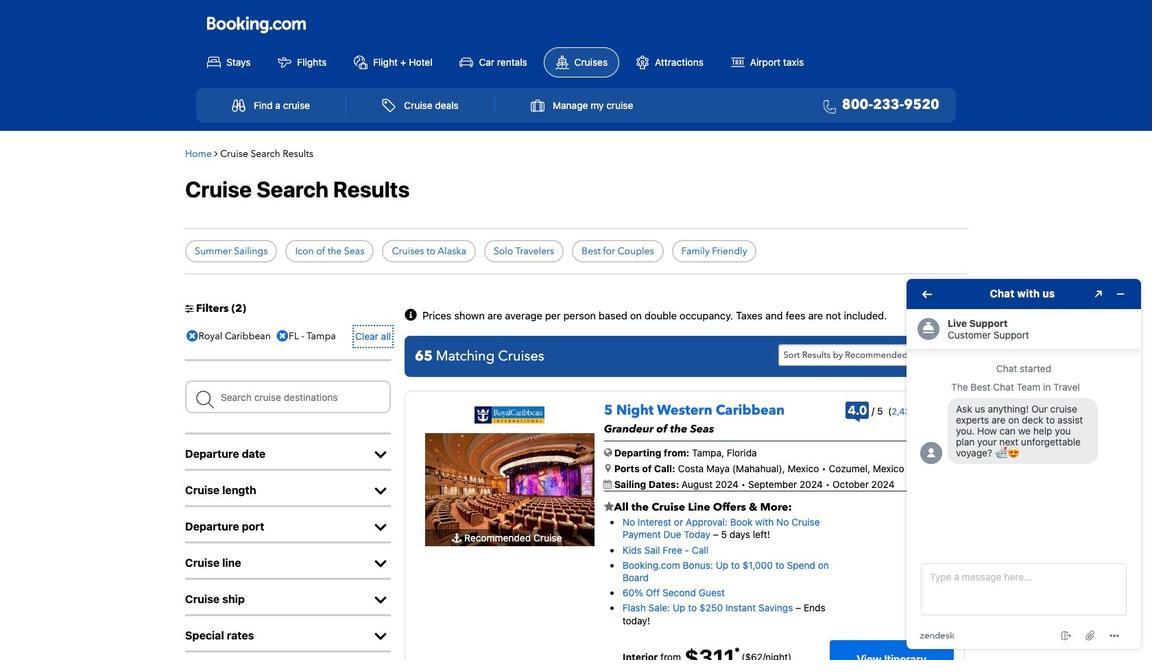 Task type: describe. For each thing, give the bounding box(es) containing it.
grandeur of the seas image
[[425, 434, 595, 547]]

star image
[[604, 502, 614, 513]]

booking.com home image
[[207, 16, 306, 34]]

1 chevron down image from the top
[[370, 594, 391, 608]]

angle right image
[[214, 149, 218, 158]]

2 chevron down image from the top
[[370, 630, 391, 644]]

sliders image
[[185, 304, 193, 314]]

Search cruise destinations text field
[[185, 381, 391, 414]]

4 chevron down image from the top
[[370, 558, 391, 571]]

globe image
[[604, 448, 612, 457]]



Task type: vqa. For each thing, say whether or not it's contained in the screenshot.
2nd the Ends
no



Task type: locate. For each thing, give the bounding box(es) containing it.
None field
[[185, 381, 391, 414]]

1 vertical spatial chevron down image
[[370, 630, 391, 644]]

main content
[[178, 138, 974, 661]]

asterisk image
[[735, 647, 740, 653]]

info label image
[[405, 309, 420, 322]]

chevron down image
[[370, 449, 391, 462], [370, 485, 391, 499], [370, 521, 391, 535], [370, 558, 391, 571]]

royal caribbean image
[[475, 407, 545, 424]]

travel menu navigation
[[196, 88, 956, 122]]

map marker image
[[606, 464, 611, 473]]

prices shown are average per person based on double occupancy. taxes and fees are not included. element
[[423, 310, 887, 321]]

0 vertical spatial chevron down image
[[370, 594, 391, 608]]

times circle image
[[273, 327, 292, 347]]

calendar image
[[603, 480, 612, 489]]

3 chevron down image from the top
[[370, 521, 391, 535]]

times circle image
[[183, 327, 202, 347]]

chevron down image
[[370, 594, 391, 608], [370, 630, 391, 644]]

2 chevron down image from the top
[[370, 485, 391, 499]]

1 chevron down image from the top
[[370, 449, 391, 462]]

anchor image
[[452, 534, 462, 543]]



